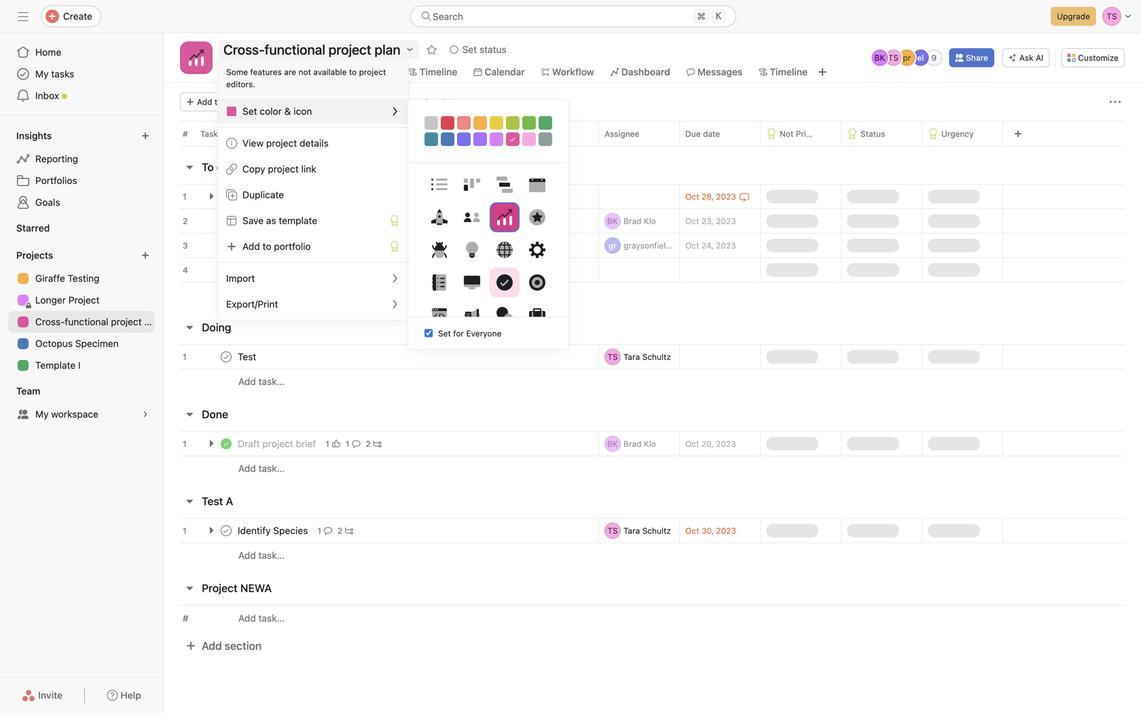 Task type: describe. For each thing, give the bounding box(es) containing it.
1 inside the test cell
[[183, 352, 187, 362]]

giraffe
[[35, 273, 65, 284]]

a
[[226, 495, 233, 508]]

1 vertical spatial graph image
[[497, 209, 513, 226]]

add inside "header doing" tree grid
[[239, 376, 256, 387]]

teams element
[[0, 379, 163, 428]]

1 inside 1 button
[[382, 241, 386, 250]]

20,
[[702, 439, 714, 449]]

tasks
[[51, 68, 74, 80]]

header done tree grid
[[164, 432, 1142, 481]]

ai
[[1037, 53, 1044, 63]]

add inside button
[[202, 640, 222, 653]]

3
[[183, 241, 188, 250]]

longer project
[[35, 295, 100, 306]]

star image
[[529, 209, 546, 226]]

details
[[300, 138, 329, 149]]

project newa button
[[202, 576, 272, 601]]

2023 for oct 30, 2023
[[717, 526, 737, 536]]

globe image
[[497, 242, 513, 258]]

status
[[480, 44, 507, 55]]

oct for oct 23, 2023
[[686, 216, 700, 226]]

to do button
[[202, 155, 230, 179]]

2023 for oct 28, 2023
[[717, 192, 737, 202]]

oct for oct 20, 2023
[[686, 439, 700, 449]]

set status
[[463, 44, 507, 55]]

editors.
[[226, 80, 255, 89]]

identify species cell
[[164, 519, 599, 544]]

30,
[[702, 526, 714, 536]]

23,
[[702, 216, 714, 226]]

header to do tree grid
[[164, 184, 1142, 307]]

1 # from the top
[[183, 129, 188, 139]]

inbox link
[[8, 85, 155, 107]]

task
[[215, 97, 231, 107]]

cross-functional project plan
[[35, 316, 163, 328]]

starred
[[16, 223, 50, 234]]

1 collapse task list for this group image from the top
[[184, 322, 195, 333]]

expand subtask list for the task draft project brief image
[[206, 438, 217, 449]]

hide sidebar image
[[18, 11, 29, 22]]

light bulb image
[[464, 242, 481, 258]]

invite
[[38, 690, 63, 701]]

chat bubbles image
[[497, 307, 513, 324]]

share timeline with teammates cell
[[164, 233, 599, 258]]

people image
[[464, 209, 481, 226]]

portfolios
[[35, 175, 77, 186]]

target image
[[529, 275, 546, 291]]

mark complete image
[[218, 262, 235, 278]]

giraffe testing link
[[8, 268, 155, 290]]

add inside header to do tree grid
[[239, 289, 256, 300]]

1 timeline from the left
[[420, 66, 458, 77]]

draft project brief cell
[[164, 432, 599, 457]]

k
[[716, 11, 722, 22]]

1 for done
[[183, 439, 187, 449]]

home
[[35, 47, 61, 58]]

specimen
[[75, 338, 119, 349]]

add task… for fifth add task… button from the top of the page
[[239, 613, 285, 624]]

1 comment image for 2 subtasks "icon" within the "identify species" cell
[[324, 527, 332, 535]]

priority
[[796, 129, 824, 139]]

task… for fifth add task… button from the bottom of the page
[[259, 289, 285, 300]]

brad inside header to do tree grid
[[624, 216, 642, 226]]

1 like. click to like this task image
[[332, 440, 340, 448]]

cross-functional project plan button
[[218, 40, 420, 59]]

to do
[[202, 161, 230, 174]]

add a task to this group image
[[238, 322, 249, 333]]

inbox
[[35, 90, 59, 101]]

some
[[226, 67, 248, 77]]

mark complete image for mark complete option
[[218, 349, 235, 365]]

dashboard link
[[611, 65, 671, 80]]

available
[[314, 67, 347, 77]]

add task… button for header done tree grid
[[239, 462, 285, 476]]

insights element
[[0, 124, 163, 216]]

1 button
[[379, 239, 399, 253]]

list link
[[295, 65, 323, 80]]

add task
[[197, 97, 231, 107]]

my for my workspace
[[35, 409, 49, 420]]

2023 for oct 24, 2023
[[717, 241, 737, 250]]

icon
[[294, 106, 312, 117]]

add task… row for draft project brief "cell"
[[164, 456, 1142, 481]]

task… for add task… button for header test a tree grid
[[259, 550, 285, 561]]

workspace
[[51, 409, 98, 420]]

board
[[366, 66, 393, 77]]

task name text field for 1
[[235, 350, 260, 364]]

add to portfolio
[[243, 241, 311, 252]]

1 horizontal spatial bk
[[875, 53, 886, 63]]

brad inside brad klo button
[[624, 439, 642, 449]]

collapse task list for this group image
[[184, 162, 195, 173]]

bk inside header to do tree grid
[[608, 216, 618, 226]]

reporting link
[[8, 148, 155, 170]]

1 comment image for 2 subtasks "icon" inside the draft project brief "cell"
[[352, 440, 361, 448]]

projects element
[[0, 243, 163, 379]]

task name text field inside "identify species" cell
[[235, 524, 312, 538]]

functional for project
[[65, 316, 108, 328]]

view
[[243, 138, 264, 149]]

Search tasks, projects, and more text field
[[411, 5, 737, 27]]

testing
[[68, 273, 100, 284]]

collapse task list for this group image for done
[[184, 409, 195, 420]]

more section actions image
[[260, 322, 271, 333]]

brad klo inside button
[[624, 439, 657, 449]]

set for everyone
[[438, 329, 502, 338]]

briefcase image
[[529, 307, 546, 324]]

name
[[220, 129, 241, 139]]

test
[[202, 495, 223, 508]]

import
[[226, 273, 255, 284]]

9
[[932, 53, 937, 63]]

dashboard
[[622, 66, 671, 77]]

0 vertical spatial graph image
[[188, 50, 205, 66]]

test a button
[[202, 489, 233, 514]]

customize
[[1079, 53, 1119, 63]]

test a
[[202, 495, 233, 508]]

tara inside button
[[624, 526, 640, 536]]

tara schultz inside tara schultz button
[[624, 526, 671, 536]]

gear image
[[529, 242, 546, 258]]

oct 20, 2023
[[686, 439, 737, 449]]

el
[[918, 53, 925, 63]]

2 timeline link from the left
[[759, 65, 808, 80]]

project inside button
[[202, 582, 238, 595]]

cross- for cross-functional project plan
[[224, 41, 265, 57]]

my tasks link
[[8, 63, 155, 85]]

task name text field inside schedule kickoff meeting cell
[[235, 214, 353, 228]]

header doing tree grid
[[164, 345, 1142, 394]]

new insights image
[[141, 132, 150, 140]]

view project details
[[243, 138, 329, 149]]

add task… button for header test a tree grid
[[239, 549, 285, 563]]

schultz inside "header doing" tree grid
[[643, 352, 671, 362]]

task… for add task… button related to header done tree grid
[[259, 463, 285, 474]]

not
[[780, 129, 794, 139]]

2 # from the top
[[183, 613, 189, 624]]

project left plan
[[111, 316, 142, 328]]

due
[[686, 129, 701, 139]]

longer project link
[[8, 290, 155, 311]]

tara schultz inside "header doing" tree grid
[[624, 352, 671, 362]]

doing button
[[202, 315, 231, 340]]

newa
[[240, 582, 272, 595]]

1 for test a
[[183, 526, 187, 536]]

messages link
[[687, 65, 743, 80]]

5 add task… button from the top
[[239, 611, 285, 626]]

draft a cell
[[164, 184, 599, 209]]

set for set color & icon
[[243, 106, 257, 117]]

html image
[[432, 307, 448, 324]]

everyone
[[467, 329, 502, 338]]

project phase 1 cell
[[164, 258, 599, 283]]

expand subtask list for the task identify species image
[[206, 525, 217, 536]]

mark complete checkbox inside project phase 1 cell
[[218, 262, 235, 278]]

gr button
[[605, 238, 677, 254]]

1 for to do
[[183, 192, 187, 202]]

notebook image
[[432, 275, 448, 291]]

more actions image
[[1111, 97, 1122, 107]]

28,
[[702, 192, 714, 202]]

oct for oct 30, 2023
[[686, 526, 700, 536]]

overview link
[[226, 65, 279, 80]]

1 timeline link from the left
[[409, 65, 458, 80]]

to
[[202, 161, 214, 174]]

task name
[[201, 129, 241, 139]]

status
[[861, 129, 886, 139]]

team button
[[14, 382, 53, 401]]

calendar image
[[529, 177, 546, 193]]

cross-functional project plan
[[224, 41, 401, 57]]

home link
[[8, 41, 155, 63]]

0 vertical spatial ts
[[889, 53, 899, 63]]



Task type: vqa. For each thing, say whether or not it's contained in the screenshot.
automatically: related to Nearing event (2 weeks to go)
no



Task type: locate. For each thing, give the bounding box(es) containing it.
are
[[284, 67, 296, 77]]

0 vertical spatial my
[[35, 68, 49, 80]]

5 oct from the top
[[686, 526, 700, 536]]

1 vertical spatial completed checkbox
[[218, 238, 235, 254]]

mark complete image
[[218, 349, 235, 365], [218, 523, 235, 539]]

new project or portfolio image
[[141, 251, 150, 260]]

completed image left save
[[218, 213, 235, 229]]

0 vertical spatial klo
[[644, 216, 657, 226]]

messages
[[698, 66, 743, 77]]

template i link
[[8, 355, 155, 377]]

save
[[243, 215, 264, 226]]

oct left 24,
[[686, 241, 700, 250]]

add field image
[[1015, 130, 1023, 138]]

upgrade
[[1058, 12, 1091, 21], [783, 192, 816, 202], [864, 192, 897, 202], [945, 192, 978, 202], [783, 216, 816, 226], [864, 216, 897, 226], [945, 216, 978, 226], [783, 241, 816, 250], [864, 241, 897, 250], [945, 241, 978, 250], [783, 265, 816, 275], [864, 265, 897, 275], [945, 265, 978, 275], [783, 352, 816, 362], [864, 352, 897, 362], [945, 352, 978, 362], [783, 439, 816, 449], [864, 439, 897, 449], [945, 439, 978, 449], [783, 526, 816, 536], [864, 526, 897, 536], [945, 526, 978, 536]]

add section button
[[180, 634, 267, 659]]

task name text field up portfolio
[[235, 214, 353, 228]]

1 vertical spatial ts
[[608, 352, 618, 362]]

klo left 20,
[[644, 439, 657, 449]]

assignee
[[605, 129, 640, 139]]

1 vertical spatial brad klo
[[624, 439, 657, 449]]

tara schultz
[[624, 352, 671, 362], [624, 526, 671, 536]]

set inside menu item
[[243, 106, 257, 117]]

1 horizontal spatial set
[[438, 329, 451, 338]]

3 task… from the top
[[259, 463, 285, 474]]

schedule kickoff meeting cell
[[164, 209, 599, 234]]

⌘
[[698, 11, 706, 22]]

1 vertical spatial mark complete checkbox
[[218, 523, 235, 539]]

task… for add task… button related to "header doing" tree grid
[[259, 376, 285, 387]]

5 2023 from the top
[[717, 526, 737, 536]]

features
[[250, 67, 282, 77]]

2023 right 23,
[[716, 216, 737, 226]]

ts
[[889, 53, 899, 63], [608, 352, 618, 362]]

mark complete image for mark complete checkbox within "identify species" cell
[[218, 523, 235, 539]]

customize button
[[1062, 48, 1126, 67]]

3 task name text field from the top
[[235, 437, 320, 451]]

2 completed image from the top
[[218, 238, 235, 254]]

help button
[[98, 684, 150, 708]]

1 horizontal spatial graph image
[[497, 209, 513, 226]]

set inside popup button
[[463, 44, 477, 55]]

mark complete checkbox inside "identify species" cell
[[218, 523, 235, 539]]

mark complete image inside the test cell
[[218, 349, 235, 365]]

template
[[279, 215, 318, 226]]

Completed checkbox
[[218, 213, 235, 229], [218, 238, 235, 254], [218, 436, 235, 452]]

0 vertical spatial 1 comment image
[[352, 440, 361, 448]]

add task… row up brad klo button
[[164, 369, 1142, 394]]

cross- for cross-functional project plan
[[35, 316, 65, 328]]

add task… button
[[239, 288, 285, 302], [239, 375, 285, 389], [239, 462, 285, 476], [239, 549, 285, 563], [239, 611, 285, 626]]

do
[[217, 161, 230, 174]]

my left tasks
[[35, 68, 49, 80]]

add task… inside header test a tree grid
[[239, 550, 285, 561]]

1 tara from the top
[[624, 352, 640, 362]]

completed image for 3
[[218, 238, 235, 254]]

add section
[[202, 640, 262, 653]]

ask ai button
[[1003, 48, 1050, 67]]

help
[[121, 690, 141, 701]]

1 add task… row from the top
[[164, 282, 1142, 307]]

header test a tree grid
[[164, 519, 1142, 568]]

1 horizontal spatial 2 subtasks image
[[374, 440, 382, 448]]

2023 right 20,
[[716, 439, 737, 449]]

2 completed checkbox from the top
[[218, 238, 235, 254]]

3 add task… button from the top
[[239, 462, 285, 476]]

brad klo button
[[605, 436, 677, 452]]

0 vertical spatial task name text field
[[235, 214, 353, 228]]

1 comment image inside "identify species" cell
[[324, 527, 332, 535]]

0 vertical spatial mark complete checkbox
[[218, 262, 235, 278]]

add task… row for the test cell
[[164, 369, 1142, 394]]

ts right move tasks between sections icon
[[608, 352, 618, 362]]

Set for Everyone checkbox
[[425, 329, 433, 337]]

oct left 20,
[[686, 439, 700, 449]]

2 klo from the top
[[644, 439, 657, 449]]

collapse task list for this group image left test
[[184, 496, 195, 507]]

functional inside cross-functional project plan dropdown button
[[265, 41, 326, 57]]

2 schultz from the top
[[643, 526, 671, 536]]

task… inside header done tree grid
[[259, 463, 285, 474]]

set color & icon
[[243, 106, 312, 117]]

1 mark complete checkbox from the top
[[218, 262, 235, 278]]

1 vertical spatial project
[[202, 582, 238, 595]]

4 add task… button from the top
[[239, 549, 285, 563]]

graph image right people image
[[497, 209, 513, 226]]

goals
[[35, 197, 60, 208]]

1 add task… from the top
[[239, 289, 285, 300]]

2 mark complete image from the top
[[218, 523, 235, 539]]

oct left 28, at the right of the page
[[686, 192, 700, 202]]

color
[[260, 106, 282, 117]]

some features are not available to project editors.
[[226, 67, 386, 89]]

create button
[[41, 5, 101, 27]]

# left task
[[183, 129, 188, 139]]

1 vertical spatial mark complete image
[[218, 523, 235, 539]]

2 mark complete checkbox from the top
[[218, 523, 235, 539]]

row
[[164, 121, 1142, 146], [180, 145, 1126, 147], [164, 184, 1142, 209], [164, 209, 1142, 234], [164, 233, 1142, 258], [164, 258, 1142, 283], [164, 345, 1142, 370], [164, 432, 1142, 457], [164, 519, 1142, 544], [164, 606, 1142, 631]]

2023 inside header test a tree grid
[[717, 526, 737, 536]]

completed checkbox inside draft project brief "cell"
[[218, 436, 235, 452]]

None field
[[411, 5, 737, 27]]

1 left expand subtask list for the task draft project brief image
[[183, 439, 187, 449]]

3 add task… row from the top
[[164, 456, 1142, 481]]

2 collapse task list for this group image from the top
[[184, 409, 195, 420]]

functional inside cross-functional project plan link
[[65, 316, 108, 328]]

add task… row for "identify species" cell
[[164, 543, 1142, 568]]

1 horizontal spatial project
[[202, 582, 238, 595]]

# up the add section button
[[183, 613, 189, 624]]

1 vertical spatial #
[[183, 613, 189, 624]]

add task… inside header done tree grid
[[239, 463, 285, 474]]

add tab image
[[818, 67, 829, 77]]

0 vertical spatial project
[[69, 295, 100, 306]]

cross- inside projects element
[[35, 316, 65, 328]]

task name text field inside draft project brief "cell"
[[235, 437, 320, 451]]

board image
[[464, 177, 481, 193]]

row containing 4
[[164, 258, 1142, 283]]

completed checkbox up mark complete image
[[218, 238, 235, 254]]

set left status
[[463, 44, 477, 55]]

add task… row down gr button
[[164, 282, 1142, 307]]

projects
[[16, 250, 53, 261]]

2023 left the repeats image
[[717, 192, 737, 202]]

2 add task… from the top
[[239, 376, 285, 387]]

1 vertical spatial my
[[35, 409, 49, 420]]

collapse task list for this group image
[[184, 322, 195, 333], [184, 409, 195, 420], [184, 496, 195, 507], [184, 583, 195, 594]]

test cell
[[164, 345, 599, 370]]

1 horizontal spatial cross-
[[224, 41, 265, 57]]

1 vertical spatial set
[[243, 106, 257, 117]]

1 klo from the top
[[644, 216, 657, 226]]

calendar link
[[474, 65, 525, 80]]

oct left '30,'
[[686, 526, 700, 536]]

task… inside header to do tree grid
[[259, 289, 285, 300]]

oct for oct 24, 2023
[[686, 241, 700, 250]]

2 vertical spatial task name text field
[[235, 437, 320, 451]]

to right available
[[349, 67, 357, 77]]

functional down longer project link
[[65, 316, 108, 328]]

not
[[299, 67, 311, 77]]

timeline image
[[497, 177, 513, 193]]

1 inside draft a cell
[[183, 192, 187, 202]]

repeats image
[[739, 191, 750, 202]]

bug image
[[432, 242, 448, 258]]

oct left 23,
[[686, 216, 700, 226]]

0 horizontal spatial cross-
[[35, 316, 65, 328]]

collapse task list for this group image left doing button at left
[[184, 322, 195, 333]]

task… for fifth add task… button from the top of the page
[[259, 613, 285, 624]]

gr
[[609, 241, 617, 250]]

mark complete image right expand subtask list for the task identify species image
[[218, 523, 235, 539]]

to up project phase 1 text field
[[263, 241, 272, 252]]

task… inside header test a tree grid
[[259, 550, 285, 561]]

row containing 3
[[164, 233, 1142, 258]]

goals link
[[8, 192, 155, 213]]

1 schultz from the top
[[643, 352, 671, 362]]

1 horizontal spatial functional
[[265, 41, 326, 57]]

completed image for 2
[[218, 213, 235, 229]]

2 horizontal spatial set
[[463, 44, 477, 55]]

1 vertical spatial task name text field
[[235, 524, 312, 538]]

1 vertical spatial task name text field
[[235, 350, 260, 364]]

0 vertical spatial 2 subtasks image
[[374, 440, 382, 448]]

add
[[197, 97, 212, 107], [243, 241, 260, 252], [239, 289, 256, 300], [239, 376, 256, 387], [239, 463, 256, 474], [239, 550, 256, 561], [239, 613, 256, 624], [202, 640, 222, 653]]

2 task… from the top
[[259, 376, 285, 387]]

template i
[[35, 360, 81, 371]]

bk left the pr
[[875, 53, 886, 63]]

0 vertical spatial brad
[[624, 216, 642, 226]]

set left color
[[243, 106, 257, 117]]

tara inside "header doing" tree grid
[[624, 352, 640, 362]]

set left for
[[438, 329, 451, 338]]

2 task name text field from the top
[[235, 524, 312, 538]]

0 vertical spatial brad klo
[[624, 216, 657, 226]]

1 task name text field from the top
[[235, 214, 353, 228]]

project
[[69, 295, 100, 306], [202, 582, 238, 595]]

1 horizontal spatial to
[[349, 67, 357, 77]]

2 task name text field from the top
[[235, 350, 260, 364]]

done button
[[202, 402, 228, 427]]

1 vertical spatial completed image
[[218, 238, 235, 254]]

1 add task… button from the top
[[239, 288, 285, 302]]

my workspace link
[[8, 404, 155, 425]]

graph image up add task button
[[188, 50, 205, 66]]

0 horizontal spatial 2 subtasks image
[[345, 527, 354, 535]]

functional up are
[[265, 41, 326, 57]]

0 vertical spatial tara
[[624, 352, 640, 362]]

0 horizontal spatial functional
[[65, 316, 108, 328]]

1 task name text field from the top
[[235, 239, 377, 253]]

1 brad from the top
[[624, 216, 642, 226]]

set
[[463, 44, 477, 55], [243, 106, 257, 117], [438, 329, 451, 338]]

tara
[[624, 352, 640, 362], [624, 526, 640, 536]]

export/print
[[226, 299, 278, 310]]

2 my from the top
[[35, 409, 49, 420]]

menu
[[218, 60, 409, 320]]

add task… for add task… button related to "header doing" tree grid
[[239, 376, 285, 387]]

1 vertical spatial cross-
[[35, 316, 65, 328]]

2 add task… button from the top
[[239, 375, 285, 389]]

1 completed checkbox from the top
[[218, 213, 235, 229]]

ts inside "header doing" tree grid
[[608, 352, 618, 362]]

plan
[[144, 316, 163, 328]]

1 comment image inside draft project brief "cell"
[[352, 440, 361, 448]]

project inside some features are not available to project editors.
[[359, 67, 386, 77]]

template
[[35, 360, 76, 371]]

1 completed image from the top
[[218, 213, 235, 229]]

2 add task… row from the top
[[164, 369, 1142, 394]]

5 add task… from the top
[[239, 613, 285, 624]]

3 oct from the top
[[686, 241, 700, 250]]

i
[[78, 360, 81, 371]]

1 brad klo from the top
[[624, 216, 657, 226]]

1 2023 from the top
[[717, 192, 737, 202]]

2 subtasks image inside draft project brief "cell"
[[374, 440, 382, 448]]

1 comment image
[[352, 440, 361, 448], [324, 527, 332, 535]]

2023 for oct 23, 2023
[[716, 216, 737, 226]]

add task… button for "header doing" tree grid
[[239, 375, 285, 389]]

functional for project plan
[[265, 41, 326, 57]]

ts left the pr
[[889, 53, 899, 63]]

brad klo up gr button
[[624, 216, 657, 226]]

link
[[301, 163, 317, 175]]

Mark complete checkbox
[[218, 262, 235, 278], [218, 523, 235, 539]]

mark complete checkbox right 4
[[218, 262, 235, 278]]

graph image
[[188, 50, 205, 66], [497, 209, 513, 226]]

2023 right '30,'
[[717, 526, 737, 536]]

0 horizontal spatial 1 comment image
[[324, 527, 332, 535]]

0 vertical spatial cross-
[[224, 41, 265, 57]]

mark complete image down "doing"
[[218, 349, 235, 365]]

timeline left add tab icon
[[770, 66, 808, 77]]

0 horizontal spatial project
[[69, 295, 100, 306]]

2023 for oct 20, 2023
[[716, 439, 737, 449]]

save as template
[[243, 215, 318, 226]]

task name text field inside the test cell
[[235, 350, 260, 364]]

mark complete image inside "identify species" cell
[[218, 523, 235, 539]]

2 vertical spatial completed checkbox
[[218, 436, 235, 452]]

2 timeline from the left
[[770, 66, 808, 77]]

bk up gr
[[608, 216, 618, 226]]

oct 24, 2023
[[686, 241, 737, 250]]

2 subtasks image inside "identify species" cell
[[345, 527, 354, 535]]

rocket image
[[432, 209, 448, 226]]

add task… inside "header doing" tree grid
[[239, 376, 285, 387]]

set color & icon menu item
[[218, 99, 409, 124]]

row containing 2
[[164, 209, 1142, 234]]

brad klo left 20,
[[624, 439, 657, 449]]

reporting
[[35, 153, 78, 164]]

1 vertical spatial 2 subtasks image
[[345, 527, 354, 535]]

completed image inside share timeline with teammates cell
[[218, 238, 235, 254]]

workflow link
[[542, 65, 595, 80]]

1 left mark complete option
[[183, 352, 187, 362]]

1 mark complete image from the top
[[218, 349, 235, 365]]

completed checkbox left save
[[218, 213, 235, 229]]

collapse task list for this group image for test a
[[184, 496, 195, 507]]

my inside teams element
[[35, 409, 49, 420]]

overview
[[237, 66, 279, 77]]

1 horizontal spatial timeline
[[770, 66, 808, 77]]

1 inside draft project brief "cell"
[[183, 439, 187, 449]]

completed checkbox inside schedule kickoff meeting cell
[[218, 213, 235, 229]]

my inside global element
[[35, 68, 49, 80]]

1 horizontal spatial 1 comment image
[[352, 440, 361, 448]]

done
[[202, 408, 228, 421]]

2 vertical spatial set
[[438, 329, 451, 338]]

5 task… from the top
[[259, 613, 285, 624]]

4 add task… row from the top
[[164, 543, 1142, 568]]

mark complete checkbox right expand subtask list for the task identify species image
[[218, 523, 235, 539]]

task name text field for 3
[[235, 239, 377, 253]]

computer image
[[464, 275, 481, 291]]

completed image up mark complete image
[[218, 238, 235, 254]]

completed image
[[218, 213, 235, 229], [218, 238, 235, 254]]

0 vertical spatial functional
[[265, 41, 326, 57]]

share button
[[950, 48, 995, 67]]

task name text field right completed image on the left bottom
[[235, 437, 320, 451]]

2 brad klo from the top
[[624, 439, 657, 449]]

24,
[[702, 241, 714, 250]]

2023 inside header done tree grid
[[716, 439, 737, 449]]

0 vertical spatial set
[[463, 44, 477, 55]]

check image
[[497, 275, 513, 291]]

2023 right 24,
[[717, 241, 737, 250]]

4 oct from the top
[[686, 439, 700, 449]]

add inside header done tree grid
[[239, 463, 256, 474]]

my tasks
[[35, 68, 74, 80]]

task name text field down template at the top left
[[235, 239, 377, 253]]

project left newa
[[202, 582, 238, 595]]

1 task… from the top
[[259, 289, 285, 300]]

1 horizontal spatial ts
[[889, 53, 899, 63]]

oct inside header done tree grid
[[686, 439, 700, 449]]

add inside header test a tree grid
[[239, 550, 256, 561]]

invite button
[[13, 684, 71, 708]]

1 left expand subtask list for the task identify species image
[[183, 526, 187, 536]]

schultz inside button
[[643, 526, 671, 536]]

0 horizontal spatial bk
[[608, 216, 618, 226]]

my down team popup button
[[35, 409, 49, 420]]

2 subtasks image
[[374, 440, 382, 448], [345, 527, 354, 535]]

add task… row down brad klo button
[[164, 456, 1142, 481]]

3 add task… from the top
[[239, 463, 285, 474]]

project down "project plan"
[[359, 67, 386, 77]]

due date
[[686, 129, 721, 139]]

2
[[183, 216, 188, 226]]

list image
[[432, 177, 448, 193]]

3 2023 from the top
[[717, 241, 737, 250]]

longer
[[35, 295, 66, 306]]

workflow
[[552, 66, 595, 77]]

cross-functional project plan link
[[8, 311, 163, 333]]

urgency
[[942, 129, 974, 139]]

task…
[[259, 289, 285, 300], [259, 376, 285, 387], [259, 463, 285, 474], [259, 550, 285, 561], [259, 613, 285, 624]]

my for my tasks
[[35, 68, 49, 80]]

0 vertical spatial task name text field
[[235, 239, 377, 253]]

klo up gr button
[[644, 216, 657, 226]]

0 horizontal spatial timeline
[[420, 66, 458, 77]]

1 up project phase 1 cell
[[382, 241, 386, 250]]

oct for oct 28, 2023
[[686, 192, 700, 202]]

expand subtask list for the task draft a image
[[206, 191, 217, 202]]

to inside some features are not available to project editors.
[[349, 67, 357, 77]]

global element
[[0, 33, 163, 115]]

add task… for fifth add task… button from the bottom of the page
[[239, 289, 285, 300]]

cross- inside dropdown button
[[224, 41, 265, 57]]

completed image inside schedule kickoff meeting cell
[[218, 213, 235, 229]]

oct inside header test a tree grid
[[686, 526, 700, 536]]

copy
[[243, 163, 265, 175]]

2 oct from the top
[[686, 216, 700, 226]]

menu containing set color & icon
[[218, 60, 409, 320]]

1 horizontal spatial timeline link
[[759, 65, 808, 80]]

pr
[[904, 53, 912, 63]]

collapse task list for this group image left project newa button
[[184, 583, 195, 594]]

Task name text field
[[235, 214, 353, 228], [235, 524, 312, 538]]

list
[[306, 66, 323, 77]]

timeline link left add tab icon
[[759, 65, 808, 80]]

1 oct from the top
[[686, 192, 700, 202]]

board link
[[355, 65, 393, 80]]

brad klo inside header to do tree grid
[[624, 216, 657, 226]]

1 vertical spatial klo
[[644, 439, 657, 449]]

0 vertical spatial completed checkbox
[[218, 213, 235, 229]]

add task… row
[[164, 282, 1142, 307], [164, 369, 1142, 394], [164, 456, 1142, 481], [164, 543, 1142, 568]]

completed checkbox right expand subtask list for the task draft project brief image
[[218, 436, 235, 452]]

project left link
[[268, 163, 299, 175]]

timeline down add to starred icon
[[420, 66, 458, 77]]

1 vertical spatial tara
[[624, 526, 640, 536]]

0 vertical spatial tara schultz
[[624, 352, 671, 362]]

calendar
[[485, 66, 525, 77]]

1 vertical spatial bk
[[608, 216, 618, 226]]

oct
[[686, 192, 700, 202], [686, 216, 700, 226], [686, 241, 700, 250], [686, 439, 700, 449], [686, 526, 700, 536]]

1 tara schultz from the top
[[624, 352, 671, 362]]

add task… inside header to do tree grid
[[239, 289, 285, 300]]

klo inside header to do tree grid
[[644, 216, 657, 226]]

Task name text field
[[235, 263, 309, 277]]

collapse task list for this group image for project newa
[[184, 583, 195, 594]]

completed checkbox for 2
[[218, 213, 235, 229]]

1 vertical spatial schultz
[[643, 526, 671, 536]]

0 vertical spatial schultz
[[643, 352, 671, 362]]

project down the giraffe testing 'link'
[[69, 295, 100, 306]]

add task… row down tara schultz button
[[164, 543, 1142, 568]]

cross- down longer
[[35, 316, 65, 328]]

2 tara schultz from the top
[[624, 526, 671, 536]]

1 vertical spatial to
[[263, 241, 272, 252]]

3 completed checkbox from the top
[[218, 436, 235, 452]]

1 inside "identify species" cell
[[183, 526, 187, 536]]

4 collapse task list for this group image from the top
[[184, 583, 195, 594]]

as
[[266, 215, 276, 226]]

1 vertical spatial brad
[[624, 439, 642, 449]]

1 vertical spatial functional
[[65, 316, 108, 328]]

2 tara from the top
[[624, 526, 640, 536]]

cross- up some
[[224, 41, 265, 57]]

add task…
[[239, 289, 285, 300], [239, 376, 285, 387], [239, 463, 285, 474], [239, 550, 285, 561], [239, 613, 285, 624]]

2 2023 from the top
[[716, 216, 737, 226]]

megaphone image
[[464, 307, 481, 324]]

4 2023 from the top
[[716, 439, 737, 449]]

add task… for add task… button for header test a tree grid
[[239, 550, 285, 561]]

0 vertical spatial completed image
[[218, 213, 235, 229]]

my
[[35, 68, 49, 80], [35, 409, 49, 420]]

1 up 2
[[183, 192, 187, 202]]

0 horizontal spatial set
[[243, 106, 257, 117]]

ask
[[1020, 53, 1034, 63]]

task name text field inside share timeline with teammates cell
[[235, 239, 377, 253]]

task… inside "header doing" tree grid
[[259, 376, 285, 387]]

1 my from the top
[[35, 68, 49, 80]]

Task name text field
[[235, 239, 377, 253], [235, 350, 260, 364], [235, 437, 320, 451]]

completed checkbox for 3
[[218, 238, 235, 254]]

Mark complete checkbox
[[218, 349, 235, 365]]

0 vertical spatial #
[[183, 129, 188, 139]]

move tasks between sections image
[[558, 353, 566, 361]]

completed image
[[218, 436, 235, 452]]

collapse task list for this group image left done
[[184, 409, 195, 420]]

date
[[703, 129, 721, 139]]

set for set status
[[463, 44, 477, 55]]

add to starred image
[[427, 44, 437, 55]]

add task… for add task… button related to header done tree grid
[[239, 463, 285, 474]]

2 brad from the top
[[624, 439, 642, 449]]

timeline link down add to starred icon
[[409, 65, 458, 80]]

timeline
[[420, 66, 458, 77], [770, 66, 808, 77]]

task name text field right mark complete option
[[235, 350, 260, 364]]

set for set for everyone
[[438, 329, 451, 338]]

0 horizontal spatial to
[[263, 241, 272, 252]]

project up copy project link
[[266, 138, 297, 149]]

completed checkbox inside share timeline with teammates cell
[[218, 238, 235, 254]]

0 horizontal spatial ts
[[608, 352, 618, 362]]

1 vertical spatial tara schultz
[[624, 526, 671, 536]]

0 vertical spatial to
[[349, 67, 357, 77]]

0 horizontal spatial graph image
[[188, 50, 205, 66]]

0 vertical spatial mark complete image
[[218, 349, 235, 365]]

4 add task… from the top
[[239, 550, 285, 561]]

task name text field up newa
[[235, 524, 312, 538]]

klo
[[644, 216, 657, 226], [644, 439, 657, 449]]

3 collapse task list for this group image from the top
[[184, 496, 195, 507]]

oct 23, 2023
[[686, 216, 737, 226]]

0 horizontal spatial timeline link
[[409, 65, 458, 80]]

0 vertical spatial bk
[[875, 53, 886, 63]]

klo inside button
[[644, 439, 657, 449]]

1 vertical spatial 1 comment image
[[324, 527, 332, 535]]

set status button
[[444, 40, 513, 59]]

4 task… from the top
[[259, 550, 285, 561]]

team
[[16, 386, 40, 397]]

see details, my workspace image
[[141, 411, 150, 419]]



